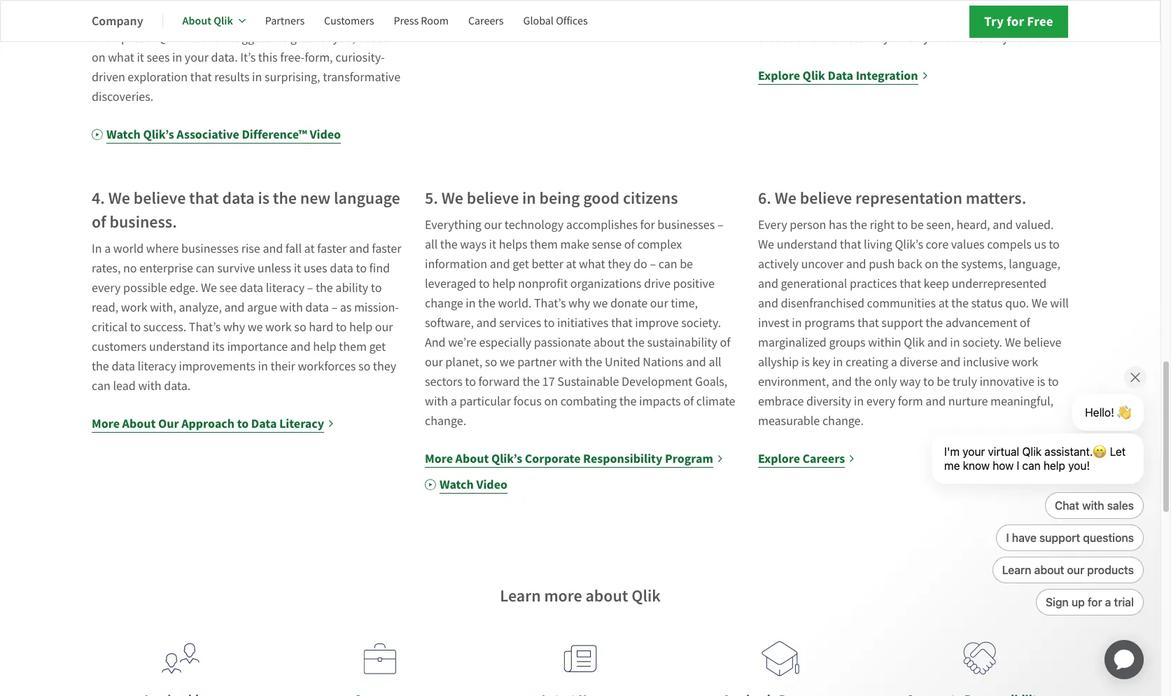 Task type: vqa. For each thing, say whether or not it's contained in the screenshot.
Solutions
no



Task type: describe. For each thing, give the bounding box(es) containing it.
associative
[[177, 126, 239, 143]]

get inside in a world where businesses rise and fall at faster and faster rates, no enterprise can survive unless it uses data to find every possible edge. we see data literacy – the ability to read, work with, analyze, and argue with data – as mission- critical to success. that's why we work so hard to help our customers understand its importance and help them get the data literacy improvements in their workforces so they can lead with data.
[[369, 339, 386, 355]]

especially
[[480, 335, 532, 351]]

in inside everything our technology accomplishes for businesses – all the ways it helps them make sense of complex information and get better at what they do – can be leveraged to help nonprofit organizations drive positive change in the world. that's why we donate our time, software, and services to initiatives that improve society. and we're especially passionate about the sustainability of our planet, so we partner with the united nations and all sectors to forward the 17 sustainable development goals, with a particular focus on combating the impacts of climate change.
[[466, 295, 476, 311]]

nations
[[643, 354, 684, 370]]

about qlik link
[[183, 4, 246, 38]]

1 horizontal spatial work
[[265, 319, 292, 335]]

we left will
[[1032, 295, 1048, 311]]

explore careers link
[[759, 449, 856, 468]]

company
[[92, 12, 143, 29]]

1 vertical spatial about
[[586, 585, 629, 607]]

sustainable
[[558, 374, 620, 390]]

we up inclusive
[[1006, 335, 1022, 351]]

drive
[[644, 276, 671, 292]]

in down advancement
[[951, 335, 961, 351]]

at inside everything our technology accomplishes for businesses – all the ways it helps them make sense of complex information and get better at what they do – can be leveraged to help nonprofit organizations drive positive change in the world. that's why we donate our time, software, and services to initiatives that improve society. and we're especially passionate about the sustainability of our planet, so we partner with the united nations and all sectors to forward the 17 sustainable development goals, with a particular focus on combating the impacts of climate change.
[[566, 256, 577, 272]]

1 vertical spatial literacy
[[138, 358, 176, 375]]

to up mission-
[[371, 280, 382, 296]]

6.
[[759, 187, 772, 209]]

and down helps
[[490, 256, 510, 272]]

new
[[300, 187, 331, 209]]

nurture
[[949, 393, 989, 410]]

everything our technology accomplishes for businesses – all the ways it helps them make sense of complex information and get better at what they do – can be leveraged to help nonprofit organizations drive positive change in the world. that's why we donate our time, software, and services to initiatives that improve society. and we're especially passionate about the sustainability of our planet, so we partner with the united nations and all sectors to forward the 17 sustainable development goals, with a particular focus on combating the impacts of climate change.
[[425, 217, 736, 429]]

0 horizontal spatial so
[[294, 319, 307, 335]]

0 horizontal spatial video
[[310, 126, 341, 143]]

them inside everything our technology accomplishes for businesses – all the ways it helps them make sense of complex information and get better at what they do – can be leveraged to help nonprofit organizations drive positive change in the world. that's why we donate our time, software, and services to initiatives that improve society. and we're especially passionate about the sustainability of our planet, so we partner with the united nations and all sectors to forward the 17 sustainable development goals, with a particular focus on combating the impacts of climate change.
[[530, 237, 558, 253]]

of left climate
[[684, 393, 694, 410]]

explore careers
[[759, 450, 846, 467]]

watch qlik's associative difference™ video link
[[92, 124, 341, 144]]

1 horizontal spatial literacy
[[266, 280, 305, 296]]

invest
[[759, 315, 790, 331]]

actively
[[759, 256, 799, 272]]

believe for in
[[467, 187, 519, 209]]

4. we believe that data is the new language of business.
[[92, 187, 401, 233]]

climate
[[697, 393, 736, 410]]

for inside everything our technology accomplishes for businesses – all the ways it helps them make sense of complex information and get better at what they do – can be leveraged to help nonprofit organizations drive positive change in the world. that's why we donate our time, software, and services to initiatives that improve society. and we're especially passionate about the sustainability of our planet, so we partner with the united nations and all sectors to forward the 17 sustainable development goals, with a particular focus on combating the impacts of climate change.
[[641, 217, 655, 233]]

0 horizontal spatial data
[[251, 415, 277, 432]]

data up ability
[[330, 260, 354, 276]]

to up passionate
[[544, 315, 555, 331]]

5. we believe in being good citizens
[[425, 187, 678, 209]]

of inside every person has the right to be seen, heard, and valued. we understand that living qlik's core values compels us to actively uncover and push back on the systems, language, and generational practices that keep underrepresented and disenfranchised communities at the status quo. we will invest in programs that support the advancement of marginalized groups within qlik and in society. we believe allyship is key in creating a diverse and inclusive work environment, and the only way to be truly innovative is to embrace diversity in every form and nurture meaningful, measurable change.
[[1020, 315, 1031, 331]]

to down as
[[336, 319, 347, 335]]

in inside in a world where businesses rise and fall at faster and faster rates, no enterprise can survive unless it uses data to find every possible edge. we see data literacy – the ability to read, work with, analyze, and argue with data – as mission- critical to success. that's why we work so hard to help our customers understand its importance and help them get the data literacy improvements in their workforces so they can lead with data.
[[258, 358, 268, 375]]

to right right
[[898, 217, 909, 233]]

and up compels
[[993, 217, 1014, 233]]

the inside 4. we believe that data is the new language of business.
[[273, 187, 297, 209]]

read,
[[92, 300, 119, 316]]

and up find
[[349, 241, 370, 257]]

diverse
[[900, 354, 938, 370]]

1 horizontal spatial so
[[359, 358, 371, 375]]

a inside every person has the right to be seen, heard, and valued. we understand that living qlik's core values compels us to actively uncover and push back on the systems, language, and generational practices that keep underrepresented and disenfranchised communities at the status quo. we will invest in programs that support the advancement of marginalized groups within qlik and in society. we believe allyship is key in creating a diverse and inclusive work environment, and the only way to be truly innovative is to embrace diversity in every form and nurture meaningful, measurable change.
[[892, 354, 898, 370]]

planet,
[[446, 354, 483, 370]]

our up the ways
[[484, 217, 502, 233]]

4.
[[92, 187, 105, 209]]

qlik's inside every person has the right to be seen, heard, and valued. we understand that living qlik's core values compels us to actively uncover and push back on the systems, language, and generational practices that keep underrepresented and disenfranchised communities at the status quo. we will invest in programs that support the advancement of marginalized groups within qlik and in society. we believe allyship is key in creating a diverse and inclusive work environment, and the only way to be truly innovative is to embrace diversity in every form and nurture meaningful, measurable change.
[[896, 237, 924, 253]]

1 vertical spatial video
[[477, 476, 508, 493]]

to right way
[[924, 374, 935, 390]]

more for more about our approach to data literacy
[[92, 415, 120, 432]]

inclusive
[[964, 354, 1010, 370]]

in up 'technology'
[[523, 187, 536, 209]]

values
[[952, 237, 985, 253]]

so inside everything our technology accomplishes for businesses – all the ways it helps them make sense of complex information and get better at what they do – can be leveraged to help nonprofit organizations drive positive change in the world. that's why we donate our time, software, and services to initiatives that improve society. and we're especially passionate about the sustainability of our planet, so we partner with the united nations and all sectors to forward the 17 sustainable development goals, with a particular focus on combating the impacts of climate change.
[[485, 354, 497, 370]]

and left push
[[847, 256, 867, 272]]

language,
[[1010, 256, 1061, 272]]

society. inside everything our technology accomplishes for businesses – all the ways it helps them make sense of complex information and get better at what they do – can be leveraged to help nonprofit organizations drive positive change in the world. that's why we donate our time, software, and services to initiatives that improve society. and we're especially passionate about the sustainability of our planet, so we partner with the united nations and all sectors to forward the 17 sustainable development goals, with a particular focus on combating the impacts of climate change.
[[682, 315, 722, 331]]

creating
[[846, 354, 889, 370]]

to right us
[[1050, 237, 1060, 253]]

ways
[[460, 237, 487, 253]]

form
[[898, 393, 924, 410]]

the left the 17
[[523, 374, 540, 390]]

language
[[334, 187, 401, 209]]

1 horizontal spatial help
[[349, 319, 373, 335]]

quo.
[[1006, 295, 1030, 311]]

our down the drive at the top of the page
[[651, 295, 669, 311]]

marginalized
[[759, 335, 827, 351]]

being
[[540, 187, 580, 209]]

the left "impacts"
[[620, 393, 637, 410]]

can inside everything our technology accomplishes for businesses – all the ways it helps them make sense of complex information and get better at what they do – can be leveraged to help nonprofit organizations drive positive change in the world. that's why we donate our time, software, and services to initiatives that improve society. and we're especially passionate about the sustainability of our planet, so we partner with the united nations and all sectors to forward the 17 sustainable development goals, with a particular focus on combating the impacts of climate change.
[[659, 256, 678, 272]]

back
[[898, 256, 923, 272]]

survive
[[217, 260, 255, 276]]

2 vertical spatial help
[[313, 339, 337, 355]]

with right "argue"
[[280, 300, 303, 316]]

explore for explore qlik data integration
[[759, 67, 801, 84]]

they inside in a world where businesses rise and fall at faster and faster rates, no enterprise can survive unless it uses data to find every possible edge. we see data literacy – the ability to read, work with, analyze, and argue with data – as mission- critical to success. that's why we work so hard to help our customers understand its importance and help them get the data literacy improvements in their workforces so they can lead with data.
[[373, 358, 397, 375]]

2 vertical spatial we
[[500, 354, 515, 370]]

software,
[[425, 315, 474, 331]]

generational
[[781, 276, 848, 292]]

underrepresented
[[952, 276, 1047, 292]]

and
[[425, 335, 446, 351]]

truly
[[953, 374, 978, 390]]

– right do
[[650, 256, 656, 272]]

everything
[[425, 217, 482, 233]]

get inside everything our technology accomplishes for businesses – all the ways it helps them make sense of complex information and get better at what they do – can be leveraged to help nonprofit organizations drive positive change in the world. that's why we donate our time, software, and services to initiatives that improve society. and we're especially passionate about the sustainability of our planet, so we partner with the united nations and all sectors to forward the 17 sustainable development goals, with a particular focus on combating the impacts of climate change.
[[513, 256, 529, 272]]

– down uses
[[307, 280, 313, 296]]

with,
[[150, 300, 176, 316]]

their
[[271, 358, 296, 375]]

what
[[579, 256, 606, 272]]

a inside in a world where businesses rise and fall at faster and faster rates, no enterprise can survive unless it uses data to find every possible edge. we see data literacy – the ability to read, work with, analyze, and argue with data – as mission- critical to success. that's why we work so hard to help our customers understand its importance and help them get the data literacy improvements in their workforces so they can lead with data.
[[104, 241, 111, 257]]

that inside 4. we believe that data is the new language of business.
[[189, 187, 219, 209]]

disenfranchised
[[781, 295, 865, 311]]

information
[[425, 256, 488, 272]]

change. inside every person has the right to be seen, heard, and valued. we understand that living qlik's core values compels us to actively uncover and push back on the systems, language, and generational practices that keep underrepresented and disenfranchised communities at the status quo. we will invest in programs that support the advancement of marginalized groups within qlik and in society. we believe allyship is key in creating a diverse and inclusive work environment, and the only way to be truly innovative is to embrace diversity in every form and nurture meaningful, measurable change.
[[823, 413, 864, 429]]

to up meaningful,
[[1049, 374, 1060, 390]]

workforces
[[298, 358, 356, 375]]

with right lead
[[138, 378, 162, 394]]

rates,
[[92, 260, 121, 276]]

society. inside every person has the right to be seen, heard, and valued. we understand that living qlik's core values compels us to actively uncover and push back on the systems, language, and generational practices that keep underrepresented and disenfranchised communities at the status quo. we will invest in programs that support the advancement of marginalized groups within qlik and in society. we believe allyship is key in creating a diverse and inclusive work environment, and the only way to be truly innovative is to embrace diversity in every form and nurture meaningful, measurable change.
[[963, 335, 1003, 351]]

our
[[158, 415, 179, 432]]

no
[[123, 260, 137, 276]]

0 horizontal spatial work
[[121, 300, 148, 316]]

citizens
[[623, 187, 678, 209]]

we're
[[448, 335, 477, 351]]

more about our approach to data literacy link
[[92, 414, 335, 433]]

that down back
[[900, 276, 922, 292]]

has
[[829, 217, 848, 233]]

partners
[[265, 14, 305, 28]]

sustainability
[[648, 335, 718, 351]]

integration
[[856, 67, 919, 84]]

helps
[[499, 237, 528, 253]]

about inside everything our technology accomplishes for businesses – all the ways it helps them make sense of complex information and get better at what they do – can be leveraged to help nonprofit organizations drive positive change in the world. that's why we donate our time, software, and services to initiatives that improve society. and we're especially passionate about the sustainability of our planet, so we partner with the united nations and all sectors to forward the 17 sustainable development goals, with a particular focus on combating the impacts of climate change.
[[594, 335, 625, 351]]

the up sustainable
[[585, 354, 603, 370]]

more for more about qlik's corporate responsibility program
[[425, 450, 453, 467]]

17
[[543, 374, 555, 390]]

us
[[1035, 237, 1047, 253]]

and up truly
[[941, 354, 961, 370]]

will
[[1051, 295, 1070, 311]]

business.
[[110, 211, 177, 233]]

in right key
[[834, 354, 844, 370]]

the left 'world.'
[[478, 295, 496, 311]]

the down uses
[[316, 280, 333, 296]]

technology
[[505, 217, 564, 233]]

to right leveraged
[[479, 276, 490, 292]]

core
[[926, 237, 949, 253]]

to right approach
[[237, 415, 249, 432]]

enterprise
[[140, 260, 193, 276]]

in a world where businesses rise and fall at faster and faster rates, no enterprise can survive unless it uses data to find every possible edge. we see data literacy – the ability to read, work with, analyze, and argue with data – as mission- critical to success. that's why we work so hard to help our customers understand its importance and help them get the data literacy improvements in their workforces so they can lead with data.
[[92, 241, 402, 394]]

2 horizontal spatial is
[[1038, 374, 1046, 390]]

room
[[421, 14, 449, 28]]

about for more about our approach to data literacy
[[122, 415, 156, 432]]

the down "core"
[[942, 256, 959, 272]]

matters.
[[966, 187, 1027, 209]]

more about qlik's corporate responsibility program
[[425, 450, 714, 467]]

work inside every person has the right to be seen, heard, and valued. we understand that living qlik's core values compels us to actively uncover and push back on the systems, language, and generational practices that keep underrepresented and disenfranchised communities at the status quo. we will invest in programs that support the advancement of marginalized groups within qlik and in society. we believe allyship is key in creating a diverse and inclusive work environment, and the only way to be truly innovative is to embrace diversity in every form and nurture meaningful, measurable change.
[[1012, 354, 1039, 370]]

valued.
[[1016, 217, 1055, 233]]

measurable
[[759, 413, 820, 429]]

on inside everything our technology accomplishes for businesses – all the ways it helps them make sense of complex information and get better at what they do – can be leveraged to help nonprofit organizations drive positive change in the world. that's why we donate our time, software, and services to initiatives that improve society. and we're especially passionate about the sustainability of our planet, so we partner with the united nations and all sectors to forward the 17 sustainable development goals, with a particular focus on combating the impacts of climate change.
[[545, 393, 558, 410]]

more
[[545, 585, 583, 607]]

learn more about qlik
[[500, 585, 661, 607]]

press room link
[[394, 4, 449, 38]]

at inside every person has the right to be seen, heard, and valued. we understand that living qlik's core values compels us to actively uncover and push back on the systems, language, and generational practices that keep underrepresented and disenfranchised communities at the status quo. we will invest in programs that support the advancement of marginalized groups within qlik and in society. we believe allyship is key in creating a diverse and inclusive work environment, and the only way to be truly innovative is to embrace diversity in every form and nurture meaningful, measurable change.
[[939, 295, 950, 311]]

press
[[394, 14, 419, 28]]

global offices
[[524, 14, 588, 28]]

understand inside in a world where businesses rise and fall at faster and faster rates, no enterprise can survive unless it uses data to find every possible edge. we see data literacy – the ability to read, work with, analyze, and argue with data – as mission- critical to success. that's why we work so hard to help our customers understand its importance and help them get the data literacy improvements in their workforces so they can lead with data.
[[149, 339, 210, 355]]

corporate
[[525, 450, 581, 467]]

hard
[[309, 319, 334, 335]]

at inside in a world where businesses rise and fall at faster and faster rates, no enterprise can survive unless it uses data to find every possible edge. we see data literacy – the ability to read, work with, analyze, and argue with data – as mission- critical to success. that's why we work so hard to help our customers understand its importance and help them get the data literacy improvements in their workforces so they can lead with data.
[[304, 241, 315, 257]]

0 horizontal spatial can
[[92, 378, 111, 394]]

about for more about qlik's corporate responsibility program
[[456, 450, 489, 467]]

data.
[[164, 378, 191, 394]]

that up within
[[858, 315, 880, 331]]

possible
[[123, 280, 167, 296]]

that down has
[[840, 237, 862, 253]]

more about our approach to data literacy
[[92, 415, 324, 432]]

2 horizontal spatial be
[[937, 374, 951, 390]]

we right 5.
[[442, 187, 464, 209]]

1 horizontal spatial is
[[802, 354, 810, 370]]

way
[[900, 374, 921, 390]]

good
[[584, 187, 620, 209]]

1 horizontal spatial all
[[709, 354, 722, 370]]

world
[[113, 241, 144, 257]]

about inside company menu bar
[[183, 13, 212, 28]]

uncover
[[802, 256, 844, 272]]

data up "argue"
[[240, 280, 264, 296]]

they inside everything our technology accomplishes for businesses – all the ways it helps them make sense of complex information and get better at what they do – can be leveraged to help nonprofit organizations drive positive change in the world. that's why we donate our time, software, and services to initiatives that improve society. and we're especially passionate about the sustainability of our planet, so we partner with the united nations and all sectors to forward the 17 sustainable development goals, with a particular focus on combating the impacts of climate change.
[[608, 256, 631, 272]]

1 horizontal spatial be
[[911, 217, 924, 233]]

and up their
[[291, 339, 311, 355]]

offices
[[556, 14, 588, 28]]

meaningful,
[[991, 393, 1054, 410]]

right
[[870, 217, 895, 233]]

the left status
[[952, 295, 969, 311]]



Task type: locate. For each thing, give the bounding box(es) containing it.
more inside more about our approach to data literacy link
[[92, 415, 120, 432]]

1 vertical spatial that's
[[189, 319, 221, 335]]

0 vertical spatial they
[[608, 256, 631, 272]]

0 vertical spatial careers
[[469, 14, 504, 28]]

of down "4."
[[92, 211, 106, 233]]

and up "especially"
[[477, 315, 497, 331]]

2 vertical spatial be
[[937, 374, 951, 390]]

1 vertical spatial help
[[349, 319, 373, 335]]

as
[[340, 300, 352, 316]]

get down helps
[[513, 256, 529, 272]]

sense
[[592, 237, 622, 253]]

ability
[[336, 280, 369, 296]]

and down "actively"
[[759, 276, 779, 292]]

2 horizontal spatial help
[[493, 276, 516, 292]]

faster
[[317, 241, 347, 257], [372, 241, 402, 257]]

heard,
[[957, 217, 991, 233]]

be left the seen,
[[911, 217, 924, 233]]

work down possible
[[121, 300, 148, 316]]

application
[[1089, 623, 1161, 696]]

change. down diversity
[[823, 413, 864, 429]]

1 vertical spatial more
[[425, 450, 453, 467]]

believe inside every person has the right to be seen, heard, and valued. we understand that living qlik's core values compels us to actively uncover and push back on the systems, language, and generational practices that keep underrepresented and disenfranchised communities at the status quo. we will invest in programs that support the advancement of marginalized groups within qlik and in society. we believe allyship is key in creating a diverse and inclusive work environment, and the only way to be truly innovative is to embrace diversity in every form and nurture meaningful, measurable change.
[[1024, 335, 1062, 351]]

they right workforces
[[373, 358, 397, 375]]

so left hard
[[294, 319, 307, 335]]

our inside in a world where businesses rise and fall at faster and faster rates, no enterprise can survive unless it uses data to find every possible edge. we see data literacy – the ability to read, work with, analyze, and argue with data – as mission- critical to success. that's why we work so hard to help our customers understand its importance and help them get the data literacy improvements in their workforces so they can lead with data.
[[375, 319, 393, 335]]

0 vertical spatial we
[[593, 295, 608, 311]]

that inside everything our technology accomplishes for businesses – all the ways it helps them make sense of complex information and get better at what they do – can be leveraged to help nonprofit organizations drive positive change in the world. that's why we donate our time, software, and services to initiatives that improve society. and we're especially passionate about the sustainability of our planet, so we partner with the united nations and all sectors to forward the 17 sustainable development goals, with a particular focus on combating the impacts of climate change.
[[611, 315, 633, 331]]

can up edge.
[[196, 260, 215, 276]]

that down donate
[[611, 315, 633, 331]]

is inside 4. we believe that data is the new language of business.
[[258, 187, 270, 209]]

we right "4."
[[108, 187, 130, 209]]

0 horizontal spatial businesses
[[181, 241, 239, 257]]

every person has the right to be seen, heard, and valued. we understand that living qlik's core values compels us to actively uncover and push back on the systems, language, and generational practices that keep underrepresented and disenfranchised communities at the status quo. we will invest in programs that support the advancement of marginalized groups within qlik and in society. we believe allyship is key in creating a diverse and inclusive work environment, and the only way to be truly innovative is to embrace diversity in every form and nurture meaningful, measurable change.
[[759, 217, 1070, 429]]

0 vertical spatial about
[[183, 13, 212, 28]]

positive
[[673, 276, 715, 292]]

0 vertical spatial explore
[[759, 67, 801, 84]]

support
[[882, 315, 924, 331]]

1 vertical spatial understand
[[149, 339, 210, 355]]

1 horizontal spatial on
[[926, 256, 939, 272]]

qlik's up back
[[896, 237, 924, 253]]

about
[[594, 335, 625, 351], [586, 585, 629, 607]]

that's down nonprofit
[[534, 295, 566, 311]]

the up united
[[628, 335, 645, 351]]

we inside 4. we believe that data is the new language of business.
[[108, 187, 130, 209]]

1 vertical spatial watch
[[440, 476, 474, 493]]

argue
[[247, 300, 277, 316]]

the right support
[[926, 315, 944, 331]]

data up hard
[[306, 300, 329, 316]]

innovative
[[980, 374, 1035, 390]]

communities
[[868, 295, 937, 311]]

global offices link
[[524, 4, 588, 38]]

key
[[813, 354, 831, 370]]

why up initiatives
[[569, 295, 591, 311]]

2 vertical spatial a
[[451, 393, 457, 410]]

be left truly
[[937, 374, 951, 390]]

uses
[[304, 260, 328, 276]]

the down customers
[[92, 358, 109, 375]]

in left their
[[258, 358, 268, 375]]

watch for watch qlik's associative difference™ video
[[106, 126, 141, 143]]

and right form
[[926, 393, 946, 410]]

get
[[513, 256, 529, 272], [369, 339, 386, 355]]

2 horizontal spatial at
[[939, 295, 950, 311]]

0 horizontal spatial society.
[[682, 315, 722, 331]]

all up the goals,
[[709, 354, 722, 370]]

them inside in a world where businesses rise and fall at faster and faster rates, no enterprise can survive unless it uses data to find every possible edge. we see data literacy – the ability to read, work with, analyze, and argue with data – as mission- critical to success. that's why we work so hard to help our customers understand its importance and help them get the data literacy improvements in their workforces so they can lead with data.
[[339, 339, 367, 355]]

the right has
[[850, 217, 868, 233]]

0 vertical spatial work
[[121, 300, 148, 316]]

1 vertical spatial get
[[369, 339, 386, 355]]

businesses inside everything our technology accomplishes for businesses – all the ways it helps them make sense of complex information and get better at what they do – can be leveraged to help nonprofit organizations drive positive change in the world. that's why we donate our time, software, and services to initiatives that improve society. and we're especially passionate about the sustainability of our planet, so we partner with the united nations and all sectors to forward the 17 sustainable development goals, with a particular focus on combating the impacts of climate change.
[[658, 217, 715, 233]]

0 horizontal spatial why
[[223, 319, 245, 335]]

try for free
[[985, 13, 1054, 30]]

it inside everything our technology accomplishes for businesses – all the ways it helps them make sense of complex information and get better at what they do – can be leveraged to help nonprofit organizations drive positive change in the world. that's why we donate our time, software, and services to initiatives that improve society. and we're especially passionate about the sustainability of our planet, so we partner with the united nations and all sectors to forward the 17 sustainable development goals, with a particular focus on combating the impacts of climate change.
[[489, 237, 497, 253]]

data
[[828, 67, 854, 84], [251, 415, 277, 432]]

we down "especially"
[[500, 354, 515, 370]]

unless
[[258, 260, 291, 276]]

on down the 17
[[545, 393, 558, 410]]

that's
[[534, 295, 566, 311], [189, 319, 221, 335]]

why up its
[[223, 319, 245, 335]]

program
[[665, 450, 714, 467]]

0 vertical spatial video
[[310, 126, 341, 143]]

1 horizontal spatial them
[[530, 237, 558, 253]]

advancement
[[946, 315, 1018, 331]]

believe for that
[[134, 187, 186, 209]]

believe inside 4. we believe that data is the new language of business.
[[134, 187, 186, 209]]

all down everything
[[425, 237, 438, 253]]

in up marginalized
[[792, 315, 802, 331]]

is left new
[[258, 187, 270, 209]]

change. inside everything our technology accomplishes for businesses – all the ways it helps them make sense of complex information and get better at what they do – can be leveraged to help nonprofit organizations drive positive change in the world. that's why we donate our time, software, and services to initiatives that improve society. and we're especially passionate about the sustainability of our planet, so we partner with the united nations and all sectors to forward the 17 sustainable development goals, with a particular focus on combating the impacts of climate change.
[[425, 413, 467, 429]]

watch video
[[440, 476, 508, 493]]

1 vertical spatial it
[[294, 260, 301, 276]]

fall
[[286, 241, 302, 257]]

partners link
[[265, 4, 305, 38]]

they
[[608, 256, 631, 272], [373, 358, 397, 375]]

data inside 4. we believe that data is the new language of business.
[[222, 187, 255, 209]]

careers
[[469, 14, 504, 28], [803, 450, 846, 467]]

0 horizontal spatial for
[[641, 217, 655, 233]]

services
[[499, 315, 542, 331]]

change. down sectors
[[425, 413, 467, 429]]

try
[[985, 13, 1005, 30]]

data
[[222, 187, 255, 209], [330, 260, 354, 276], [240, 280, 264, 296], [306, 300, 329, 316], [112, 358, 135, 375]]

0 horizontal spatial they
[[373, 358, 397, 375]]

to down planet,
[[465, 374, 476, 390]]

forward
[[479, 374, 520, 390]]

compels
[[988, 237, 1032, 253]]

1 horizontal spatial businesses
[[658, 217, 715, 233]]

to up customers
[[130, 319, 141, 335]]

0 vertical spatial about
[[594, 335, 625, 351]]

1 horizontal spatial careers
[[803, 450, 846, 467]]

0 horizontal spatial qlik's
[[143, 126, 174, 143]]

qlik inside company menu bar
[[214, 13, 233, 28]]

qlik's up watch video
[[492, 450, 523, 467]]

0 vertical spatial businesses
[[658, 217, 715, 233]]

businesses up survive
[[181, 241, 239, 257]]

be
[[911, 217, 924, 233], [680, 256, 694, 272], [937, 374, 951, 390]]

watch for watch video
[[440, 476, 474, 493]]

difference™
[[242, 126, 307, 143]]

in
[[92, 241, 102, 257]]

explore qlik data integration link
[[759, 66, 929, 85]]

2 horizontal spatial can
[[659, 256, 678, 272]]

nonprofit
[[518, 276, 568, 292]]

0 vertical spatial on
[[926, 256, 939, 272]]

more down lead
[[92, 415, 120, 432]]

why inside everything our technology accomplishes for businesses – all the ways it helps them make sense of complex information and get better at what they do – can be leveraged to help nonprofit organizations drive positive change in the world. that's why we donate our time, software, and services to initiatives that improve society. and we're especially passionate about the sustainability of our planet, so we partner with the united nations and all sectors to forward the 17 sustainable development goals, with a particular focus on combating the impacts of climate change.
[[569, 295, 591, 311]]

0 horizontal spatial be
[[680, 256, 694, 272]]

a
[[104, 241, 111, 257], [892, 354, 898, 370], [451, 393, 457, 410]]

company menu bar
[[92, 4, 608, 38]]

watch
[[106, 126, 141, 143], [440, 476, 474, 493]]

we right 6.
[[775, 187, 797, 209]]

society. down time, at top right
[[682, 315, 722, 331]]

1 horizontal spatial change.
[[823, 413, 864, 429]]

in right change
[[466, 295, 476, 311]]

1 vertical spatial we
[[248, 319, 263, 335]]

and
[[993, 217, 1014, 233], [263, 241, 283, 257], [349, 241, 370, 257], [490, 256, 510, 272], [847, 256, 867, 272], [759, 276, 779, 292], [759, 295, 779, 311], [224, 300, 245, 316], [477, 315, 497, 331], [928, 335, 948, 351], [291, 339, 311, 355], [686, 354, 707, 370], [941, 354, 961, 370], [832, 374, 853, 390], [926, 393, 946, 410]]

believe for representation
[[800, 187, 853, 209]]

data up lead
[[112, 358, 135, 375]]

understand inside every person has the right to be seen, heard, and valued. we understand that living qlik's core values compels us to actively uncover and push back on the systems, language, and generational practices that keep underrepresented and disenfranchised communities at the status quo. we will invest in programs that support the advancement of marginalized groups within qlik and in society. we believe allyship is key in creating a diverse and inclusive work environment, and the only way to be truly innovative is to embrace diversity in every form and nurture meaningful, measurable change.
[[777, 237, 838, 253]]

faster up uses
[[317, 241, 347, 257]]

watch video link
[[425, 475, 508, 494]]

a down sectors
[[451, 393, 457, 410]]

of inside 4. we believe that data is the new language of business.
[[92, 211, 106, 233]]

environment,
[[759, 374, 830, 390]]

help inside everything our technology accomplishes for businesses – all the ways it helps them make sense of complex information and get better at what they do – can be leveraged to help nonprofit organizations drive positive change in the world. that's why we donate our time, software, and services to initiatives that improve society. and we're especially passionate about the sustainability of our planet, so we partner with the united nations and all sectors to forward the 17 sustainable development goals, with a particular focus on combating the impacts of climate change.
[[493, 276, 516, 292]]

we up the importance
[[248, 319, 263, 335]]

edge.
[[170, 280, 198, 296]]

our down mission-
[[375, 319, 393, 335]]

2 vertical spatial is
[[1038, 374, 1046, 390]]

0 horizontal spatial change.
[[425, 413, 467, 429]]

our down and
[[425, 354, 443, 370]]

0 horizontal spatial more
[[92, 415, 120, 432]]

society. down advancement
[[963, 335, 1003, 351]]

0 horizontal spatial all
[[425, 237, 438, 253]]

for inside "link"
[[1007, 13, 1025, 30]]

so up forward
[[485, 354, 497, 370]]

0 vertical spatial data
[[828, 67, 854, 84]]

1 vertical spatial society.
[[963, 335, 1003, 351]]

the down creating
[[855, 374, 872, 390]]

1 horizontal spatial why
[[569, 295, 591, 311]]

5.
[[425, 187, 438, 209]]

learn
[[500, 585, 541, 607]]

0 vertical spatial is
[[258, 187, 270, 209]]

0 vertical spatial literacy
[[266, 280, 305, 296]]

1 horizontal spatial we
[[500, 354, 515, 370]]

and up diversity
[[832, 374, 853, 390]]

0 vertical spatial every
[[92, 280, 121, 296]]

explore for explore careers
[[759, 450, 801, 467]]

we inside in a world where businesses rise and fall at faster and faster rates, no enterprise can survive unless it uses data to find every possible edge. we see data literacy – the ability to read, work with, analyze, and argue with data – as mission- critical to success. that's why we work so hard to help our customers understand its importance and help them get the data literacy improvements in their workforces so they can lead with data.
[[201, 280, 217, 296]]

careers down measurable
[[803, 450, 846, 467]]

0 vertical spatial understand
[[777, 237, 838, 253]]

a inside everything our technology accomplishes for businesses – all the ways it helps them make sense of complex information and get better at what they do – can be leveraged to help nonprofit organizations drive positive change in the world. that's why we donate our time, software, and services to initiatives that improve society. and we're especially passionate about the sustainability of our planet, so we partner with the united nations and all sectors to forward the 17 sustainable development goals, with a particular focus on combating the impacts of climate change.
[[451, 393, 457, 410]]

1 vertical spatial careers
[[803, 450, 846, 467]]

it inside in a world where businesses rise and fall at faster and faster rates, no enterprise can survive unless it uses data to find every possible edge. we see data literacy – the ability to read, work with, analyze, and argue with data – as mission- critical to success. that's why we work so hard to help our customers understand its importance and help them get the data literacy improvements in their workforces so they can lead with data.
[[294, 260, 301, 276]]

with
[[280, 300, 303, 316], [560, 354, 583, 370], [138, 378, 162, 394], [425, 393, 448, 410]]

its
[[212, 339, 225, 355]]

2 vertical spatial work
[[1012, 354, 1039, 370]]

– left as
[[332, 300, 338, 316]]

0 horizontal spatial that's
[[189, 319, 221, 335]]

press room
[[394, 14, 449, 28]]

0 horizontal spatial help
[[313, 339, 337, 355]]

with down sectors
[[425, 393, 448, 410]]

2 explore from the top
[[759, 450, 801, 467]]

1 vertical spatial qlik's
[[896, 237, 924, 253]]

partner
[[518, 354, 557, 370]]

businesses up complex
[[658, 217, 715, 233]]

1 horizontal spatial get
[[513, 256, 529, 272]]

of up do
[[625, 237, 635, 253]]

0 vertical spatial a
[[104, 241, 111, 257]]

1 vertical spatial businesses
[[181, 241, 239, 257]]

1 horizontal spatial it
[[489, 237, 497, 253]]

on inside every person has the right to be seen, heard, and valued. we understand that living qlik's core values compels us to actively uncover and push back on the systems, language, and generational practices that keep underrepresented and disenfranchised communities at the status quo. we will invest in programs that support the advancement of marginalized groups within qlik and in society. we believe allyship is key in creating a diverse and inclusive work environment, and the only way to be truly innovative is to embrace diversity in every form and nurture meaningful, measurable change.
[[926, 256, 939, 272]]

0 horizontal spatial a
[[104, 241, 111, 257]]

0 vertical spatial watch
[[106, 126, 141, 143]]

0 horizontal spatial is
[[258, 187, 270, 209]]

explore
[[759, 67, 801, 84], [759, 450, 801, 467]]

qlik
[[214, 13, 233, 28], [803, 67, 826, 84], [905, 335, 925, 351], [632, 585, 661, 607]]

to left find
[[356, 260, 367, 276]]

data left "literacy"
[[251, 415, 277, 432]]

1 horizontal spatial understand
[[777, 237, 838, 253]]

that's inside in a world where businesses rise and fall at faster and faster rates, no enterprise can survive unless it uses data to find every possible edge. we see data literacy – the ability to read, work with, analyze, and argue with data – as mission- critical to success. that's why we work so hard to help our customers understand its importance and help them get the data literacy improvements in their workforces so they can lead with data.
[[189, 319, 221, 335]]

get down mission-
[[369, 339, 386, 355]]

0 vertical spatial why
[[569, 295, 591, 311]]

1 change. from the left
[[425, 413, 467, 429]]

believe up everything
[[467, 187, 519, 209]]

literacy down unless
[[266, 280, 305, 296]]

change.
[[425, 413, 467, 429], [823, 413, 864, 429]]

1 faster from the left
[[317, 241, 347, 257]]

on up the keep
[[926, 256, 939, 272]]

is
[[258, 187, 270, 209], [802, 354, 810, 370], [1038, 374, 1046, 390]]

lead
[[113, 378, 136, 394]]

qlik's left associative
[[143, 126, 174, 143]]

0 vertical spatial be
[[911, 217, 924, 233]]

0 horizontal spatial understand
[[149, 339, 210, 355]]

explore qlik data integration
[[759, 67, 919, 84]]

careers right room
[[469, 14, 504, 28]]

0 horizontal spatial every
[[92, 280, 121, 296]]

we down every
[[759, 237, 775, 253]]

time,
[[671, 295, 698, 311]]

we inside in a world where businesses rise and fall at faster and faster rates, no enterprise can survive unless it uses data to find every possible edge. we see data literacy – the ability to read, work with, analyze, and argue with data – as mission- critical to success. that's why we work so hard to help our customers understand its importance and help them get the data literacy improvements in their workforces so they can lead with data.
[[248, 319, 263, 335]]

0 horizontal spatial literacy
[[138, 358, 176, 375]]

goals,
[[696, 374, 728, 390]]

status
[[972, 295, 1004, 311]]

2 vertical spatial about
[[456, 450, 489, 467]]

where
[[146, 241, 179, 257]]

0 horizontal spatial watch
[[106, 126, 141, 143]]

2 change. from the left
[[823, 413, 864, 429]]

more inside more about qlik's corporate responsibility program link
[[425, 450, 453, 467]]

2 vertical spatial qlik's
[[492, 450, 523, 467]]

0 vertical spatial qlik's
[[143, 126, 174, 143]]

1 horizontal spatial faster
[[372, 241, 402, 257]]

in right diversity
[[854, 393, 864, 410]]

improve
[[636, 315, 679, 331]]

organizations
[[571, 276, 642, 292]]

we
[[593, 295, 608, 311], [248, 319, 263, 335], [500, 354, 515, 370]]

1 vertical spatial data
[[251, 415, 277, 432]]

systems,
[[962, 256, 1007, 272]]

1 horizontal spatial video
[[477, 476, 508, 493]]

complex
[[638, 237, 683, 253]]

at right fall
[[304, 241, 315, 257]]

2 horizontal spatial we
[[593, 295, 608, 311]]

businesses inside in a world where businesses rise and fall at faster and faster rates, no enterprise can survive unless it uses data to find every possible edge. we see data literacy – the ability to read, work with, analyze, and argue with data – as mission- critical to success. that's why we work so hard to help our customers understand its importance and help them get the data literacy improvements in their workforces so they can lead with data.
[[181, 241, 239, 257]]

every inside in a world where businesses rise and fall at faster and faster rates, no enterprise can survive unless it uses data to find every possible edge. we see data literacy – the ability to read, work with, analyze, and argue with data – as mission- critical to success. that's why we work so hard to help our customers understand its importance and help them get the data literacy improvements in their workforces so they can lead with data.
[[92, 280, 121, 296]]

about
[[183, 13, 212, 28], [122, 415, 156, 432], [456, 450, 489, 467]]

0 vertical spatial society.
[[682, 315, 722, 331]]

seen,
[[927, 217, 955, 233]]

of up the goals,
[[721, 335, 731, 351]]

groups
[[830, 335, 866, 351]]

1 explore from the top
[[759, 67, 801, 84]]

qlik's inside watch qlik's associative difference™ video link
[[143, 126, 174, 143]]

1 horizontal spatial watch
[[440, 476, 474, 493]]

is up meaningful,
[[1038, 374, 1046, 390]]

help up workforces
[[313, 339, 337, 355]]

and up unless
[[263, 241, 283, 257]]

at down make
[[566, 256, 577, 272]]

the down everything
[[440, 237, 458, 253]]

allyship
[[759, 354, 800, 370]]

for right try on the right top of the page
[[1007, 13, 1025, 30]]

and down sustainability
[[686, 354, 707, 370]]

0 vertical spatial all
[[425, 237, 438, 253]]

why inside in a world where businesses rise and fall at faster and faster rates, no enterprise can survive unless it uses data to find every possible edge. we see data literacy – the ability to read, work with, analyze, and argue with data – as mission- critical to success. that's why we work so hard to help our customers understand its importance and help them get the data literacy improvements in their workforces so they can lead with data.
[[223, 319, 245, 335]]

qlik's inside more about qlik's corporate responsibility program link
[[492, 450, 523, 467]]

2 faster from the left
[[372, 241, 402, 257]]

and up diverse
[[928, 335, 948, 351]]

with down passionate
[[560, 354, 583, 370]]

– left every
[[718, 217, 724, 233]]

1 vertical spatial them
[[339, 339, 367, 355]]

that's inside everything our technology accomplishes for businesses – all the ways it helps them make sense of complex information and get better at what they do – can be leveraged to help nonprofit organizations drive positive change in the world. that's why we donate our time, software, and services to initiatives that improve society. and we're especially passionate about the sustainability of our planet, so we partner with the united nations and all sectors to forward the 17 sustainable development goals, with a particular focus on combating the impacts of climate change.
[[534, 295, 566, 311]]

and up "invest"
[[759, 295, 779, 311]]

make
[[561, 237, 590, 253]]

2 horizontal spatial so
[[485, 354, 497, 370]]

within
[[869, 335, 902, 351]]

rise
[[241, 241, 260, 257]]

be inside everything our technology accomplishes for businesses – all the ways it helps them make sense of complex information and get better at what they do – can be leveraged to help nonprofit organizations drive positive change in the world. that's why we donate our time, software, and services to initiatives that improve society. and we're especially passionate about the sustainability of our planet, so we partner with the united nations and all sectors to forward the 17 sustainable development goals, with a particular focus on combating the impacts of climate change.
[[680, 256, 694, 272]]

at
[[304, 241, 315, 257], [566, 256, 577, 272], [939, 295, 950, 311]]

0 horizontal spatial careers
[[469, 14, 504, 28]]

2 horizontal spatial work
[[1012, 354, 1039, 370]]

and down 'see'
[[224, 300, 245, 316]]

0 horizontal spatial at
[[304, 241, 315, 257]]

1 horizontal spatial every
[[867, 393, 896, 410]]

careers inside company menu bar
[[469, 14, 504, 28]]

1 horizontal spatial at
[[566, 256, 577, 272]]

believe up business. at the top of the page
[[134, 187, 186, 209]]

about up united
[[594, 335, 625, 351]]

0 horizontal spatial faster
[[317, 241, 347, 257]]

every inside every person has the right to be seen, heard, and valued. we understand that living qlik's core values compels us to actively uncover and push back on the systems, language, and generational practices that keep underrepresented and disenfranchised communities at the status quo. we will invest in programs that support the advancement of marginalized groups within qlik and in society. we believe allyship is key in creating a diverse and inclusive work environment, and the only way to be truly innovative is to embrace diversity in every form and nurture meaningful, measurable change.
[[867, 393, 896, 410]]

2 horizontal spatial about
[[456, 450, 489, 467]]

1 horizontal spatial can
[[196, 260, 215, 276]]

data up rise
[[222, 187, 255, 209]]

programs
[[805, 315, 856, 331]]

better
[[532, 256, 564, 272]]

keep
[[924, 276, 950, 292]]

0 vertical spatial that's
[[534, 295, 566, 311]]

1 horizontal spatial society.
[[963, 335, 1003, 351]]

work
[[121, 300, 148, 316], [265, 319, 292, 335], [1012, 354, 1039, 370]]

watch qlik's associative difference™ video
[[106, 126, 341, 143]]

a right the in
[[104, 241, 111, 257]]

that down associative
[[189, 187, 219, 209]]

data left integration
[[828, 67, 854, 84]]

qlik inside every person has the right to be seen, heard, and valued. we understand that living qlik's core values compels us to actively uncover and push back on the systems, language, and generational practices that keep underrepresented and disenfranchised communities at the status quo. we will invest in programs that support the advancement of marginalized groups within qlik and in society. we believe allyship is key in creating a diverse and inclusive work environment, and the only way to be truly innovative is to embrace diversity in every form and nurture meaningful, measurable change.
[[905, 335, 925, 351]]



